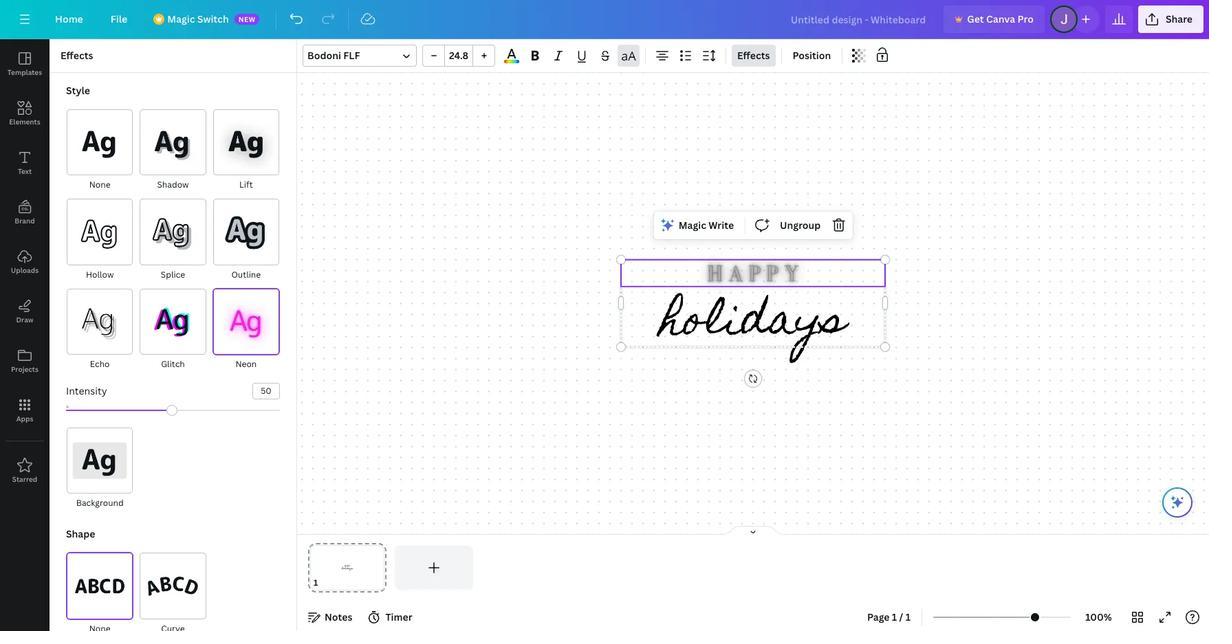 Task type: vqa. For each thing, say whether or not it's contained in the screenshot.
Free in dropdown button
no



Task type: describe. For each thing, give the bounding box(es) containing it.
position button
[[787, 45, 836, 67]]

lift
[[239, 179, 253, 191]]

1 effects from the left
[[61, 49, 93, 62]]

Design title text field
[[780, 6, 938, 33]]

neon button
[[212, 288, 280, 372]]

timer button
[[363, 607, 418, 629]]

share button
[[1138, 6, 1204, 33]]

Intensity text field
[[253, 384, 279, 399]]

lift button
[[212, 109, 280, 193]]

none
[[89, 179, 110, 191]]

projects button
[[0, 336, 50, 386]]

shape
[[66, 528, 95, 541]]

2 1 from the left
[[906, 611, 911, 624]]

apps
[[16, 414, 33, 424]]

magic for magic switch
[[167, 12, 195, 25]]

templates button
[[0, 39, 50, 89]]

shadow
[[157, 179, 189, 191]]

– – number field
[[449, 49, 468, 62]]

magic write
[[679, 218, 734, 231]]

elements button
[[0, 89, 50, 138]]

file
[[111, 12, 127, 25]]

starred
[[12, 475, 37, 484]]

uploads button
[[0, 237, 50, 287]]

echo button
[[66, 288, 134, 372]]

brand button
[[0, 188, 50, 237]]

echo
[[90, 358, 110, 370]]

text button
[[0, 138, 50, 188]]

background button
[[66, 427, 134, 511]]

bodoni flf
[[307, 49, 360, 62]]

effects button
[[732, 45, 775, 67]]

holidays
[[660, 279, 846, 366]]

shadow button
[[139, 109, 207, 193]]

background
[[76, 497, 124, 509]]

splice
[[161, 269, 185, 280]]

none button
[[66, 109, 134, 193]]

100%
[[1085, 611, 1112, 624]]

canva
[[986, 12, 1015, 25]]

get
[[967, 12, 984, 25]]

apps button
[[0, 386, 50, 435]]

new
[[238, 14, 256, 24]]

intensity
[[66, 384, 107, 398]]

get canva pro
[[967, 12, 1034, 25]]

home
[[55, 12, 83, 25]]

notes
[[325, 611, 352, 624]]

outline
[[231, 269, 261, 280]]

magic write button
[[657, 214, 739, 236]]

glitch
[[161, 358, 185, 370]]

outline button
[[212, 198, 280, 282]]

home link
[[44, 6, 94, 33]]

position
[[793, 49, 831, 62]]

text
[[18, 166, 32, 176]]

bodoni flf button
[[303, 45, 417, 67]]



Task type: locate. For each thing, give the bounding box(es) containing it.
1 right /
[[906, 611, 911, 624]]

hollow button
[[66, 198, 134, 282]]

starred button
[[0, 446, 50, 496]]

projects
[[11, 364, 39, 374]]

ungroup button
[[774, 214, 826, 236]]

/
[[899, 611, 903, 624]]

color range image
[[504, 60, 519, 63]]

hollow
[[86, 269, 114, 280]]

canva assistant image
[[1169, 494, 1186, 511]]

1 left /
[[892, 611, 897, 624]]

shape element
[[66, 528, 280, 631]]

elements
[[9, 117, 40, 127]]

uploads
[[11, 265, 39, 275]]

flf
[[343, 49, 360, 62]]

write
[[709, 218, 734, 231]]

100% button
[[1076, 607, 1121, 629]]

0 horizontal spatial magic
[[167, 12, 195, 25]]

happy
[[707, 261, 804, 285]]

effects inside 'popup button'
[[737, 49, 770, 62]]

magic switch
[[167, 12, 229, 25]]

page 1 image
[[308, 546, 386, 590]]

magic for magic write
[[679, 218, 706, 231]]

draw button
[[0, 287, 50, 336]]

neon
[[235, 358, 257, 370]]

splice button
[[139, 198, 207, 282]]

file button
[[100, 6, 138, 33]]

pro
[[1018, 12, 1034, 25]]

1 horizontal spatial 1
[[906, 611, 911, 624]]

page
[[867, 611, 890, 624]]

1 horizontal spatial magic
[[679, 218, 706, 231]]

side panel tab list
[[0, 39, 50, 496]]

get canva pro button
[[944, 6, 1045, 33]]

0 horizontal spatial effects
[[61, 49, 93, 62]]

effects
[[61, 49, 93, 62], [737, 49, 770, 62]]

magic inside 'main' menu bar
[[167, 12, 195, 25]]

2 effects from the left
[[737, 49, 770, 62]]

group
[[422, 45, 495, 67]]

style
[[66, 84, 90, 97]]

main menu bar
[[0, 0, 1209, 39]]

notes button
[[303, 607, 358, 629]]

draw
[[16, 315, 33, 325]]

page 1 / 1
[[867, 611, 911, 624]]

1 vertical spatial magic
[[679, 218, 706, 231]]

brand
[[15, 216, 35, 226]]

Page title text field
[[324, 576, 329, 590]]

1 horizontal spatial effects
[[737, 49, 770, 62]]

share
[[1166, 12, 1193, 25]]

timer
[[385, 611, 412, 624]]

magic
[[167, 12, 195, 25], [679, 218, 706, 231]]

switch
[[197, 12, 229, 25]]

magic inside button
[[679, 218, 706, 231]]

0 horizontal spatial 1
[[892, 611, 897, 624]]

ungroup
[[780, 218, 821, 231]]

glitch button
[[139, 288, 207, 372]]

effects up style
[[61, 49, 93, 62]]

effects left position
[[737, 49, 770, 62]]

magic left write
[[679, 218, 706, 231]]

1 1 from the left
[[892, 611, 897, 624]]

style element
[[66, 84, 280, 511]]

templates
[[7, 67, 42, 77]]

0 vertical spatial magic
[[167, 12, 195, 25]]

hide pages image
[[720, 525, 786, 536]]

bodoni
[[307, 49, 341, 62]]

magic left 'switch'
[[167, 12, 195, 25]]

1
[[892, 611, 897, 624], [906, 611, 911, 624]]



